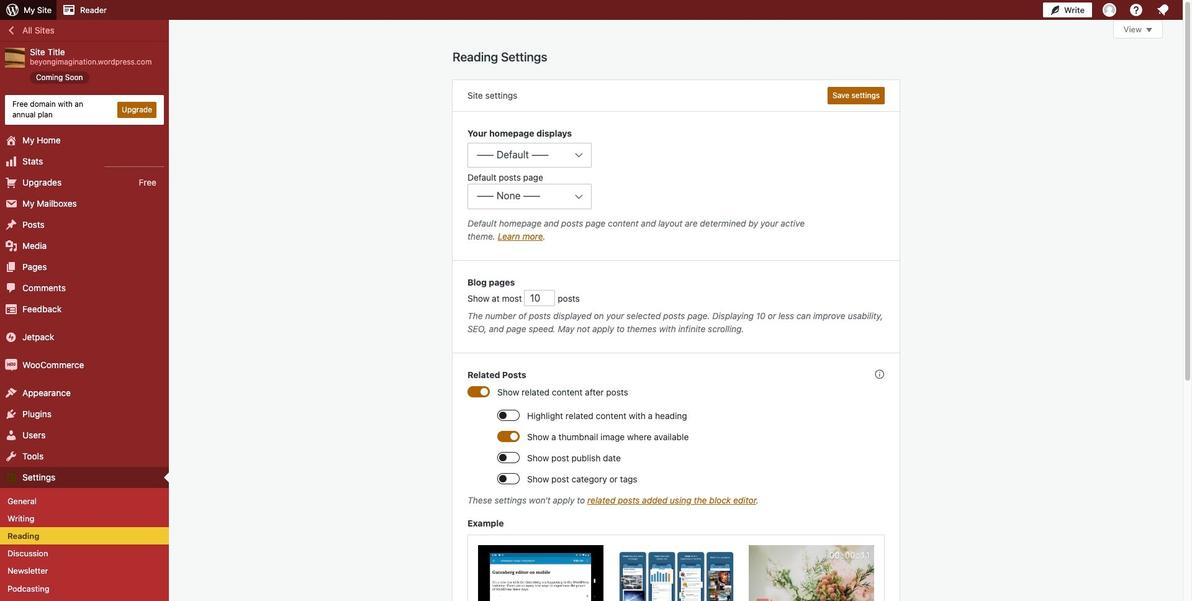 Task type: describe. For each thing, give the bounding box(es) containing it.
upgrade focus: videopress for weddings image
[[749, 545, 875, 601]]

my profile image
[[1103, 3, 1117, 17]]

closed image
[[1147, 28, 1153, 32]]

help image
[[1130, 2, 1144, 17]]

big iphone/ipad update now available image
[[478, 545, 604, 601]]



Task type: vqa. For each thing, say whether or not it's contained in the screenshot.
100,000 related to 100,000
no



Task type: locate. For each thing, give the bounding box(es) containing it.
2 img image from the top
[[5, 359, 17, 371]]

img image
[[5, 331, 17, 343], [5, 359, 17, 371]]

0 vertical spatial img image
[[5, 331, 17, 343]]

1 vertical spatial group
[[468, 276, 885, 338]]

1 group from the top
[[468, 127, 885, 246]]

1 vertical spatial img image
[[5, 359, 17, 371]]

main content
[[453, 20, 1164, 601]]

the wordpress for android app gets a big facelift image
[[614, 545, 739, 601]]

0 vertical spatial group
[[468, 127, 885, 246]]

highest hourly views 0 image
[[105, 159, 164, 167]]

2 vertical spatial group
[[468, 386, 885, 601]]

2 group from the top
[[468, 276, 885, 338]]

None number field
[[525, 290, 556, 306]]

group
[[468, 127, 885, 246], [468, 276, 885, 338], [468, 386, 885, 601]]

3 group from the top
[[468, 386, 885, 601]]

manage your notifications image
[[1156, 2, 1171, 17]]

1 img image from the top
[[5, 331, 17, 343]]



